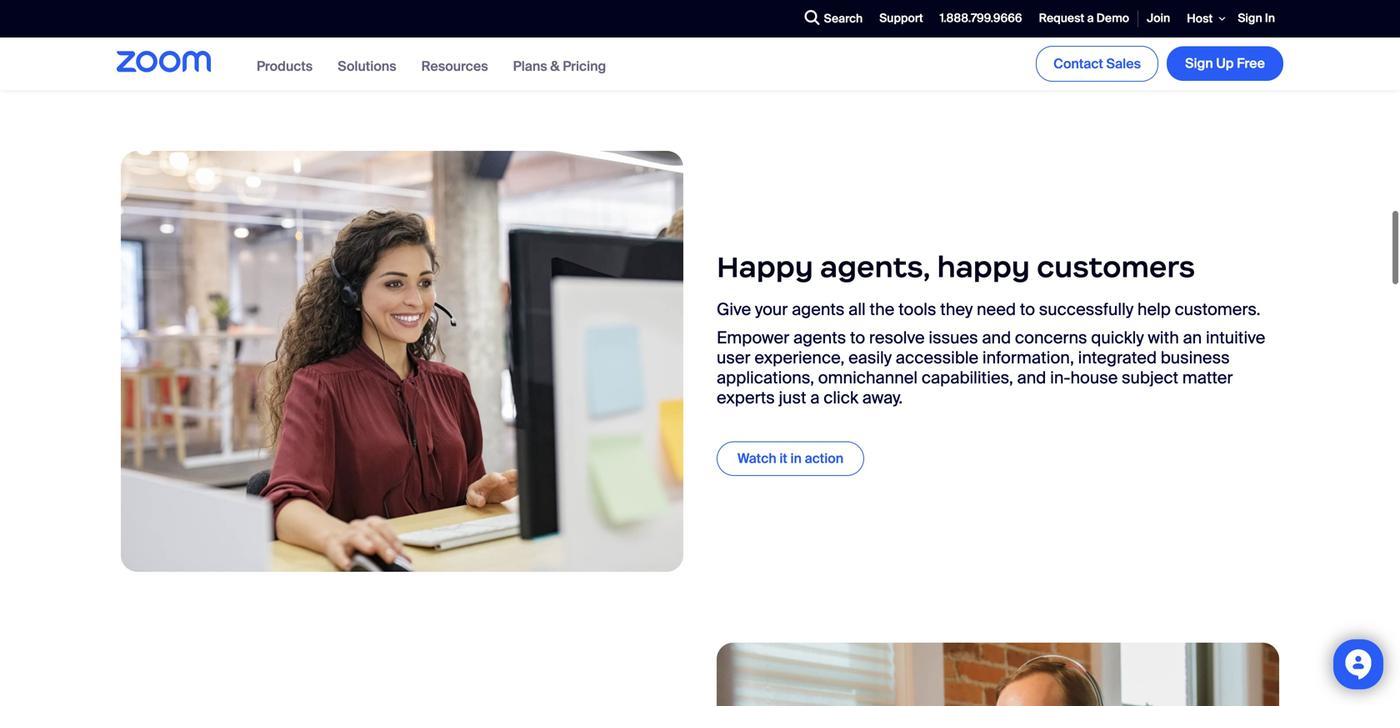 Task type: describe. For each thing, give the bounding box(es) containing it.
give
[[717, 299, 751, 320]]

1 vertical spatial agents
[[794, 327, 846, 349]]

1 vertical spatial and
[[1017, 367, 1046, 389]]

sign in
[[1238, 11, 1275, 26]]

demo
[[1097, 11, 1130, 26]]

an
[[1183, 327, 1202, 349]]

easily
[[849, 347, 892, 369]]

happy
[[937, 249, 1030, 285]]

support
[[880, 11, 923, 26]]

support link
[[871, 1, 932, 37]]

watch it in action
[[738, 450, 844, 467]]

concerns
[[1015, 327, 1087, 349]]

a inside give your agents all the tools they need to successfully help customers. empower agents to resolve issues and concerns quickly with an intuitive user experience, easily accessible information, integrated business applications, omnichannel capabilities, and in-house subject matter experts just a click away.
[[810, 387, 820, 409]]

zoom logo image
[[117, 51, 211, 72]]

in-
[[1050, 367, 1071, 389]]

in
[[1265, 11, 1275, 26]]

action
[[805, 450, 844, 467]]

happy agents, happy customers image
[[121, 151, 684, 572]]

information,
[[983, 347, 1074, 369]]

resolve
[[869, 327, 925, 349]]

in
[[791, 450, 802, 467]]

join
[[1147, 11, 1171, 26]]

sign in link
[[1230, 1, 1284, 37]]

click
[[824, 387, 859, 409]]

contact sales link
[[1036, 46, 1159, 82]]

plans & pricing link
[[513, 57, 606, 75]]

plans
[[513, 57, 547, 75]]

0 vertical spatial and
[[982, 327, 1011, 349]]

host
[[1187, 11, 1213, 26]]

request a demo
[[1039, 11, 1130, 26]]

need
[[977, 299, 1016, 320]]

it
[[780, 450, 788, 467]]

contact sales
[[1054, 55, 1141, 72]]

business
[[1161, 347, 1230, 369]]

quickly
[[1091, 327, 1144, 349]]

watch it in action link
[[717, 442, 865, 476]]

matter
[[1183, 367, 1233, 389]]

contact
[[1054, 55, 1104, 72]]

help
[[1138, 299, 1171, 320]]

tools
[[899, 299, 936, 320]]

with
[[1148, 327, 1179, 349]]

resources
[[421, 57, 488, 75]]

accessible
[[896, 347, 979, 369]]

sign up free
[[1185, 55, 1265, 72]]

join link
[[1139, 1, 1179, 37]]



Task type: vqa. For each thing, say whether or not it's contained in the screenshot.
agents
yes



Task type: locate. For each thing, give the bounding box(es) containing it.
subject
[[1122, 367, 1179, 389]]

and
[[982, 327, 1011, 349], [1017, 367, 1046, 389]]

search image
[[805, 10, 820, 25], [805, 10, 820, 25]]

happy agents, happy customers
[[717, 249, 1195, 285]]

0 vertical spatial a
[[1087, 11, 1094, 26]]

pricing
[[563, 57, 606, 75]]

sign left in
[[1238, 11, 1263, 26]]

0 vertical spatial sign
[[1238, 11, 1263, 26]]

to
[[1020, 299, 1035, 320], [850, 327, 865, 349]]

experience,
[[755, 347, 845, 369]]

agents
[[792, 299, 845, 320], [794, 327, 846, 349]]

1.888.799.9666
[[940, 11, 1022, 26]]

house
[[1071, 367, 1118, 389]]

your
[[755, 299, 788, 320]]

just
[[779, 387, 807, 409]]

request a demo link
[[1031, 1, 1138, 37]]

user
[[717, 347, 751, 369]]

customers.
[[1175, 299, 1261, 320]]

give your agents all the tools they need to successfully help customers. empower agents to resolve issues and concerns quickly with an intuitive user experience, easily accessible information, integrated business applications, omnichannel capabilities, and in-house subject matter experts just a click away.
[[717, 299, 1266, 409]]

free
[[1237, 55, 1265, 72]]

the
[[870, 299, 895, 320]]

1 vertical spatial to
[[850, 327, 865, 349]]

sign for sign up free
[[1185, 55, 1213, 72]]

0 horizontal spatial a
[[810, 387, 820, 409]]

products button
[[257, 57, 313, 75]]

sales
[[1107, 55, 1141, 72]]

sign for sign in
[[1238, 11, 1263, 26]]

1 horizontal spatial a
[[1087, 11, 1094, 26]]

host button
[[1179, 0, 1230, 37]]

0 vertical spatial agents
[[792, 299, 845, 320]]

applications,
[[717, 367, 814, 389]]

agents left easily
[[794, 327, 846, 349]]

away.
[[863, 387, 903, 409]]

0 horizontal spatial sign
[[1185, 55, 1213, 72]]

sign
[[1238, 11, 1263, 26], [1185, 55, 1213, 72]]

1 vertical spatial a
[[810, 387, 820, 409]]

omnichannel
[[818, 367, 918, 389]]

and left in-
[[1017, 367, 1046, 389]]

products
[[257, 57, 313, 75]]

solutions button
[[338, 57, 396, 75]]

successfully
[[1039, 299, 1134, 320]]

0 horizontal spatial to
[[850, 327, 865, 349]]

empower
[[717, 327, 790, 349]]

sign left up
[[1185, 55, 1213, 72]]

integrated
[[1078, 347, 1157, 369]]

and down need
[[982, 327, 1011, 349]]

1 vertical spatial sign
[[1185, 55, 1213, 72]]

search
[[824, 11, 863, 26]]

up
[[1216, 55, 1234, 72]]

1 horizontal spatial sign
[[1238, 11, 1263, 26]]

solutions
[[338, 57, 396, 75]]

a right "just"
[[810, 387, 820, 409]]

request
[[1039, 11, 1085, 26]]

to down all at right
[[850, 327, 865, 349]]

all
[[849, 299, 866, 320]]

to right need
[[1020, 299, 1035, 320]]

a left demo
[[1087, 11, 1094, 26]]

a
[[1087, 11, 1094, 26], [810, 387, 820, 409]]

experts
[[717, 387, 775, 409]]

capabilities,
[[922, 367, 1013, 389]]

1 horizontal spatial and
[[1017, 367, 1046, 389]]

0 vertical spatial to
[[1020, 299, 1035, 320]]

resources button
[[421, 57, 488, 75]]

customers
[[1037, 249, 1195, 285]]

they
[[940, 299, 973, 320]]

1 horizontal spatial to
[[1020, 299, 1035, 320]]

happy
[[717, 249, 813, 285]]

1.888.799.9666 link
[[932, 1, 1031, 37]]

sign up free link
[[1167, 46, 1284, 81]]

&
[[550, 57, 560, 75]]

0 horizontal spatial and
[[982, 327, 1011, 349]]

intuitive
[[1206, 327, 1266, 349]]

agents left all at right
[[792, 299, 845, 320]]

watch
[[738, 450, 777, 467]]

issues
[[929, 327, 978, 349]]

agents,
[[820, 249, 930, 285]]

plans & pricing
[[513, 57, 606, 75]]



